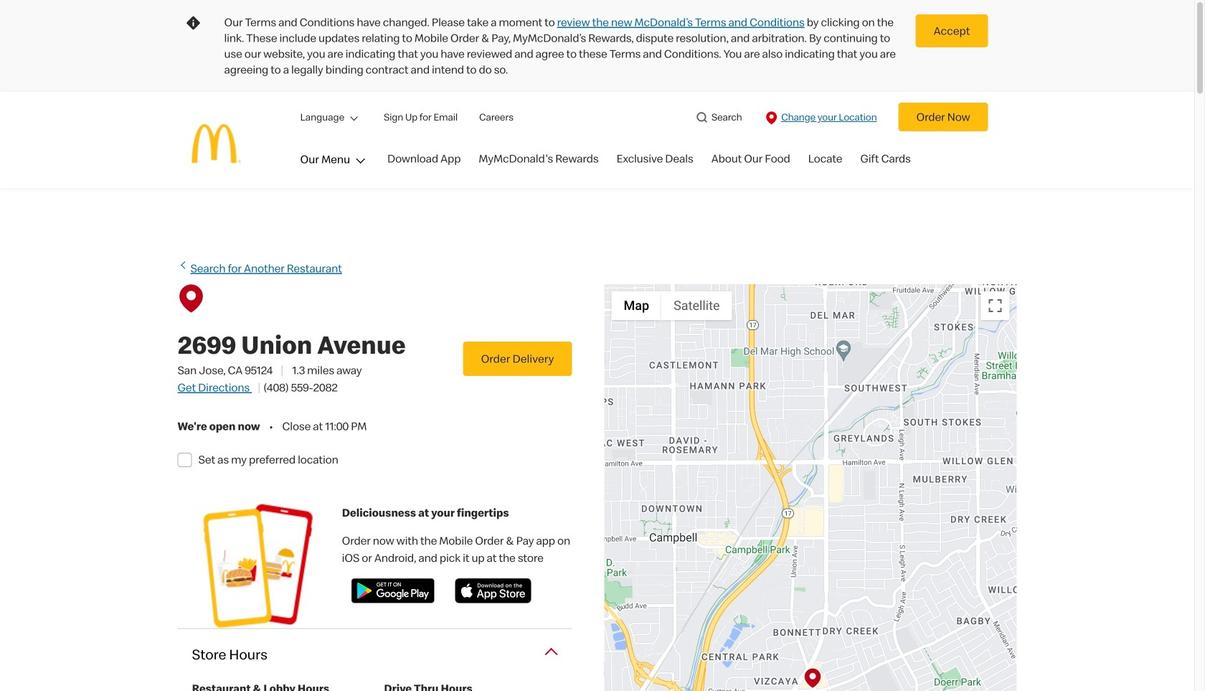 Task type: describe. For each thing, give the bounding box(es) containing it.
arrow down image inside secondary element
[[347, 111, 358, 121]]

menu bar inside "about your restaurant location" element
[[612, 291, 732, 320]]

download the mcdonald's app on the app store image
[[451, 577, 536, 605]]

get the mcdonald's app on google play image
[[351, 577, 435, 605]]

1 vertical spatial arrow down image
[[353, 159, 365, 164]]

information image
[[185, 14, 202, 32]]

location image
[[764, 110, 780, 126]]

search image
[[695, 110, 710, 125]]



Task type: locate. For each thing, give the bounding box(es) containing it.
0 vertical spatial arrow down image
[[347, 111, 358, 121]]

about your restaurant location element
[[174, 216, 1056, 691]]

secondary element
[[296, 103, 1017, 131]]

mcdonald's home image
[[178, 105, 255, 182]]

google region
[[605, 284, 1017, 691]]

arrow down image
[[347, 111, 358, 121], [353, 159, 365, 164]]

menu bar
[[612, 291, 732, 320]]



Task type: vqa. For each thing, say whether or not it's contained in the screenshot.
secondary Element
yes



